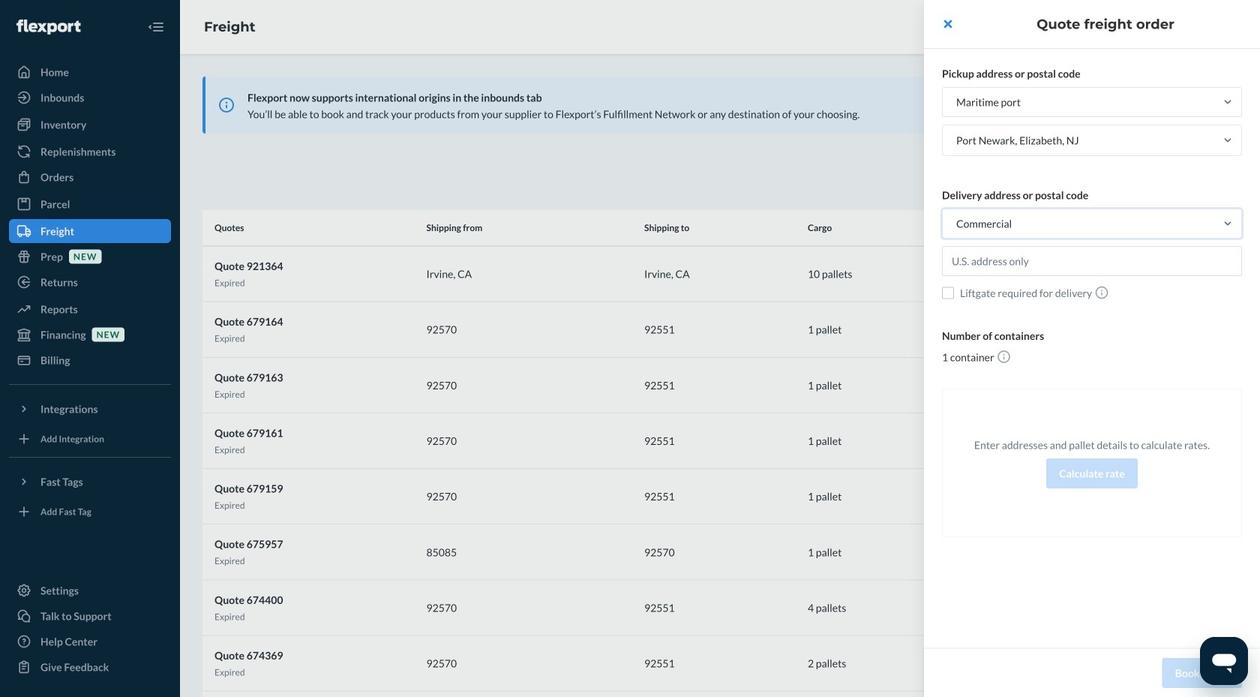 Task type: vqa. For each thing, say whether or not it's contained in the screenshot.
square icon
no



Task type: locate. For each thing, give the bounding box(es) containing it.
close image
[[944, 18, 953, 30]]

None checkbox
[[943, 287, 955, 299]]



Task type: describe. For each thing, give the bounding box(es) containing it.
U.S. address only text field
[[943, 246, 1243, 276]]



